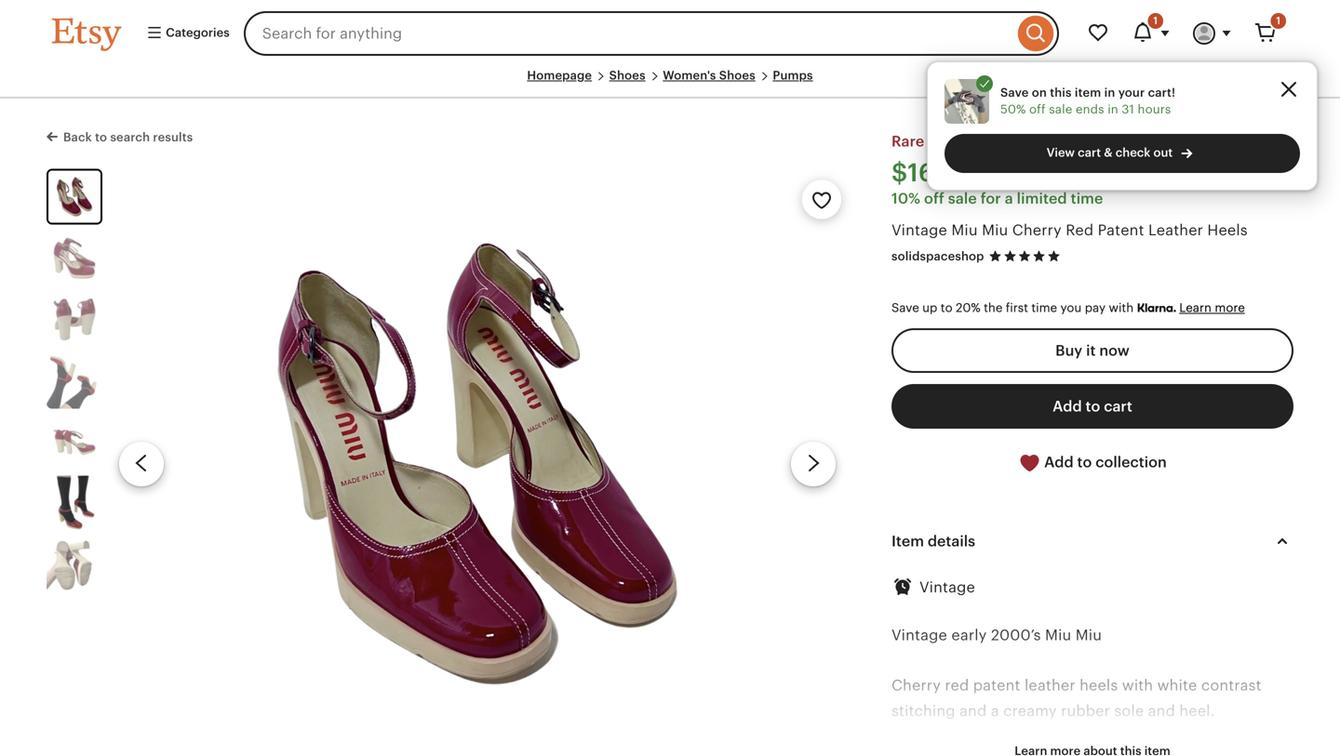 Task type: vqa. For each thing, say whether or not it's contained in the screenshot.
save inside THE SAVE UP TO 20% THE FIRST TIME YOU PAY WITH KLARNA. LEARN MORE
yes



Task type: locate. For each thing, give the bounding box(es) containing it.
10% off sale for a limited time
[[892, 190, 1104, 207]]

pumps
[[773, 68, 813, 82]]

sale
[[1049, 102, 1073, 116], [948, 190, 977, 207]]

in
[[1105, 86, 1116, 99], [1108, 102, 1119, 116], [1022, 133, 1036, 150]]

cart left &
[[1078, 146, 1101, 160]]

with
[[1109, 301, 1134, 315], [1123, 678, 1154, 695]]

add for add to cart
[[1053, 398, 1082, 415]]

1 horizontal spatial off
[[1030, 102, 1046, 116]]

2 1 from the left
[[1277, 15, 1281, 27]]

sale inside save on this item in your cart! 50% off sale ends in 31 hours
[[1049, 102, 1073, 116]]

now
[[1100, 342, 1130, 359]]

time
[[1071, 190, 1104, 207], [1032, 301, 1058, 315]]

miu
[[952, 222, 978, 239], [982, 222, 1009, 239], [1046, 627, 1072, 644], [1076, 627, 1102, 644]]

a right for
[[1005, 190, 1014, 207]]

add to collection
[[1041, 454, 1167, 471]]

to right the up
[[941, 301, 953, 315]]

off down on
[[1030, 102, 1046, 116]]

cherry
[[1013, 222, 1062, 239], [892, 678, 941, 695]]

pumps link
[[773, 68, 813, 82]]

shoes right women's
[[719, 68, 756, 82]]

2 shoes from the left
[[719, 68, 756, 82]]

search
[[110, 131, 150, 144]]

1 horizontal spatial save
[[1001, 86, 1029, 99]]

31
[[1122, 102, 1135, 116]]

add
[[1053, 398, 1082, 415], [1045, 454, 1074, 471]]

sale down $166.50 $185.00
[[948, 190, 977, 207]]

and down red
[[960, 703, 987, 720]]

1 vertical spatial cart
[[1104, 398, 1133, 415]]

1 vertical spatial time
[[1032, 301, 1058, 315]]

time inside save up to 20% the first time you pay with klarna. learn more
[[1032, 301, 1058, 315]]

with up sole on the bottom
[[1123, 678, 1154, 695]]

miu right 2000's
[[1046, 627, 1072, 644]]

cart inside button
[[1104, 398, 1133, 415]]

0 horizontal spatial cherry
[[892, 678, 941, 695]]

off down the $166.50 at the top right
[[925, 190, 945, 207]]

in left 4
[[1022, 133, 1036, 150]]

$185.00
[[996, 166, 1044, 180]]

miu down the 10% off sale for a limited time at right top
[[982, 222, 1009, 239]]

1 vertical spatial vintage
[[920, 580, 976, 596]]

add down "buy"
[[1053, 398, 1082, 415]]

0 vertical spatial with
[[1109, 301, 1134, 315]]

to down buy it now button
[[1086, 398, 1101, 415]]

1 link
[[1244, 11, 1288, 56]]

1 horizontal spatial 1
[[1277, 15, 1281, 27]]

to left collection
[[1078, 454, 1092, 471]]

1 horizontal spatial a
[[1005, 190, 1014, 207]]

vintage miu miu cherry red patent leather heels image 7 image
[[47, 537, 102, 593]]

0 horizontal spatial time
[[1032, 301, 1058, 315]]

0 horizontal spatial vintage miu miu cherry red patent leather heels image 1 image
[[48, 171, 101, 223]]

cherry up stitching
[[892, 678, 941, 695]]

save
[[1001, 86, 1029, 99], [892, 301, 920, 315]]

vintage miu miu cherry red patent leather heels image 1 image
[[182, 169, 773, 757], [48, 171, 101, 223]]

item
[[892, 534, 924, 550]]

vintage up solidspaceshop
[[892, 222, 948, 239]]

and down white
[[1149, 703, 1176, 720]]

save left the up
[[892, 301, 920, 315]]

0 horizontal spatial and
[[960, 703, 987, 720]]

1 horizontal spatial and
[[1149, 703, 1176, 720]]

1 horizontal spatial time
[[1071, 190, 1104, 207]]

0 horizontal spatial shoes
[[609, 68, 646, 82]]

back
[[63, 131, 92, 144]]

check
[[1116, 146, 1151, 160]]

time for limited
[[1071, 190, 1104, 207]]

hours
[[1138, 102, 1171, 116]]

early
[[952, 627, 987, 644]]

buy it now
[[1056, 342, 1130, 359]]

with right pay
[[1109, 301, 1134, 315]]

add inside add to collection button
[[1045, 454, 1074, 471]]

find,
[[928, 133, 961, 150]]

shoes down search for anything text field
[[609, 68, 646, 82]]

vintage miu miu cherry red patent leather heels image 2 image
[[47, 230, 102, 286]]

view cart & check out link
[[945, 134, 1301, 173]]

0 vertical spatial cart
[[1078, 146, 1101, 160]]

white
[[1158, 678, 1198, 695]]

sale down this
[[1049, 102, 1073, 116]]

your
[[1119, 86, 1145, 99]]

1 vertical spatial off
[[925, 190, 945, 207]]

2 vertical spatial vintage
[[892, 627, 948, 644]]

add to cart button
[[892, 384, 1294, 429]]

0 horizontal spatial save
[[892, 301, 920, 315]]

solidspaceshop link
[[892, 249, 985, 263]]

1 horizontal spatial sale
[[1049, 102, 1073, 116]]

sole
[[1115, 703, 1144, 720]]

a down the patent
[[991, 703, 1000, 720]]

save up 50%
[[1001, 86, 1029, 99]]

to right back
[[95, 131, 107, 144]]

save inside save up to 20% the first time you pay with klarna. learn more
[[892, 301, 920, 315]]

1 horizontal spatial cart
[[1104, 398, 1133, 415]]

1 horizontal spatial cherry
[[1013, 222, 1062, 239]]

add down add to cart button
[[1045, 454, 1074, 471]]

cherry down the limited
[[1013, 222, 1062, 239]]

0 vertical spatial vintage
[[892, 222, 948, 239]]

1
[[1154, 15, 1158, 27], [1277, 15, 1281, 27]]

vintage
[[892, 222, 948, 239], [920, 580, 976, 596], [892, 627, 948, 644]]

rare find, already in 4 carts
[[892, 133, 1089, 150]]

categories
[[163, 26, 230, 39]]

red
[[945, 678, 970, 695]]

patent
[[974, 678, 1021, 695]]

0 vertical spatial off
[[1030, 102, 1046, 116]]

in left the "31"
[[1108, 102, 1119, 116]]

a
[[1005, 190, 1014, 207], [991, 703, 1000, 720]]

shoes link
[[609, 68, 646, 82]]

$166.50 $185.00
[[892, 159, 1044, 187]]

more
[[1215, 301, 1245, 315]]

vintage miu miu cherry red patent leather heels image 3 image
[[47, 292, 102, 348]]

save for ends
[[1001, 86, 1029, 99]]

Search for anything text field
[[244, 11, 1014, 56]]

off inside save on this item in your cart! 50% off sale ends in 31 hours
[[1030, 102, 1046, 116]]

heel.
[[1180, 703, 1215, 720]]

0 vertical spatial sale
[[1049, 102, 1073, 116]]

cart
[[1078, 146, 1101, 160], [1104, 398, 1133, 415]]

0 vertical spatial time
[[1071, 190, 1104, 207]]

$166.50
[[892, 159, 991, 187]]

1 1 from the left
[[1154, 15, 1158, 27]]

2000's
[[991, 627, 1041, 644]]

1 vertical spatial a
[[991, 703, 1000, 720]]

menu bar
[[52, 67, 1288, 99]]

0 horizontal spatial 1
[[1154, 15, 1158, 27]]

learn
[[1180, 301, 1212, 315]]

add inside add to cart button
[[1053, 398, 1082, 415]]

shoes
[[609, 68, 646, 82], [719, 68, 756, 82]]

0 horizontal spatial a
[[991, 703, 1000, 720]]

50%
[[1001, 102, 1026, 116]]

time left you
[[1032, 301, 1058, 315]]

time up red
[[1071, 190, 1104, 207]]

1 horizontal spatial shoes
[[719, 68, 756, 82]]

to
[[95, 131, 107, 144], [941, 301, 953, 315], [1086, 398, 1101, 415], [1078, 454, 1092, 471]]

cart!
[[1148, 86, 1176, 99]]

cherry inside 'cherry red patent leather heels with white contrast stitching and a creamy rubber sole and heel.'
[[892, 678, 941, 695]]

1 vertical spatial with
[[1123, 678, 1154, 695]]

cart down now
[[1104, 398, 1133, 415]]

add to collection button
[[892, 440, 1294, 486]]

0 vertical spatial add
[[1053, 398, 1082, 415]]

0 vertical spatial save
[[1001, 86, 1029, 99]]

0 horizontal spatial sale
[[948, 190, 977, 207]]

learn more button
[[1180, 301, 1245, 315]]

first
[[1006, 301, 1029, 315]]

heels
[[1208, 222, 1248, 239]]

None search field
[[244, 11, 1059, 56]]

vintage down details
[[920, 580, 976, 596]]

1 vertical spatial add
[[1045, 454, 1074, 471]]

20%
[[956, 301, 981, 315]]

save inside save on this item in your cart! 50% off sale ends in 31 hours
[[1001, 86, 1029, 99]]

and
[[960, 703, 987, 720], [1149, 703, 1176, 720]]

1 vertical spatial save
[[892, 301, 920, 315]]

1 vertical spatial cherry
[[892, 678, 941, 695]]

1 vertical spatial in
[[1108, 102, 1119, 116]]

to for back to search results
[[95, 131, 107, 144]]

vintage left early
[[892, 627, 948, 644]]

a inside 'cherry red patent leather heels with white contrast stitching and a creamy rubber sole and heel.'
[[991, 703, 1000, 720]]

in right 'item'
[[1105, 86, 1116, 99]]

0 horizontal spatial off
[[925, 190, 945, 207]]



Task type: describe. For each thing, give the bounding box(es) containing it.
vintage for vintage miu miu cherry red patent leather heels
[[892, 222, 948, 239]]

rubber
[[1061, 703, 1111, 720]]

you
[[1061, 301, 1082, 315]]

vintage miu miu cherry red patent leather heels image 5 image
[[47, 415, 102, 470]]

the
[[984, 301, 1003, 315]]

1 button
[[1121, 11, 1182, 56]]

already
[[965, 133, 1019, 150]]

on
[[1032, 86, 1047, 99]]

vintage miu miu cherry red patent leather heels
[[892, 222, 1248, 239]]

vintage for vintage early 2000's miu miu
[[892, 627, 948, 644]]

homepage link
[[527, 68, 592, 82]]

view cart & check out
[[1047, 146, 1173, 160]]

0 horizontal spatial cart
[[1078, 146, 1101, 160]]

2 vertical spatial in
[[1022, 133, 1036, 150]]

women's shoes
[[663, 68, 756, 82]]

time for first
[[1032, 301, 1058, 315]]

item
[[1075, 86, 1102, 99]]

miu up heels
[[1076, 627, 1102, 644]]

red
[[1066, 222, 1094, 239]]

this
[[1050, 86, 1072, 99]]

back to search results link
[[47, 127, 193, 146]]

leather
[[1149, 222, 1204, 239]]

heels
[[1080, 678, 1118, 695]]

vintage early 2000's miu miu
[[892, 627, 1102, 644]]

vintage for vintage
[[920, 580, 976, 596]]

view
[[1047, 146, 1075, 160]]

0 vertical spatial in
[[1105, 86, 1116, 99]]

collection
[[1096, 454, 1167, 471]]

carts
[[1053, 133, 1089, 150]]

1 shoes from the left
[[609, 68, 646, 82]]

add to cart
[[1053, 398, 1133, 415]]

out
[[1154, 146, 1173, 160]]

limited
[[1017, 190, 1068, 207]]

categories button
[[132, 17, 238, 50]]

with inside 'cherry red patent leather heels with white contrast stitching and a creamy rubber sole and heel.'
[[1123, 678, 1154, 695]]

to inside save up to 20% the first time you pay with klarna. learn more
[[941, 301, 953, 315]]

with inside save up to 20% the first time you pay with klarna. learn more
[[1109, 301, 1134, 315]]

results
[[153, 131, 193, 144]]

buy
[[1056, 342, 1083, 359]]

2 and from the left
[[1149, 703, 1176, 720]]

item details button
[[875, 520, 1311, 564]]

creamy
[[1004, 703, 1057, 720]]

up
[[923, 301, 938, 315]]

vintage miu miu cherry red patent leather heels image 4 image
[[47, 353, 102, 409]]

klarna.
[[1137, 301, 1177, 316]]

it
[[1087, 342, 1096, 359]]

leather
[[1025, 678, 1076, 695]]

save on this item in your cart! 50% off sale ends in 31 hours
[[1001, 86, 1176, 116]]

vintage miu miu cherry red patent leather heels image 6 image
[[47, 476, 102, 532]]

miu up solidspaceshop
[[952, 222, 978, 239]]

cherry red patent leather heels with white contrast stitching and a creamy rubber sole and heel.
[[892, 678, 1262, 720]]

&
[[1104, 146, 1113, 160]]

to for add to cart
[[1086, 398, 1101, 415]]

rare
[[892, 133, 925, 150]]

ends
[[1076, 102, 1105, 116]]

women's shoes link
[[663, 68, 756, 82]]

save for klarna.
[[892, 301, 920, 315]]

1 horizontal spatial vintage miu miu cherry red patent leather heels image 1 image
[[182, 169, 773, 757]]

pay
[[1085, 301, 1106, 315]]

0 vertical spatial a
[[1005, 190, 1014, 207]]

back to search results
[[63, 131, 193, 144]]

solidspaceshop
[[892, 249, 985, 263]]

stitching
[[892, 703, 956, 720]]

menu bar containing homepage
[[52, 67, 1288, 99]]

10%
[[892, 190, 921, 207]]

1 and from the left
[[960, 703, 987, 720]]

buy it now button
[[892, 328, 1294, 373]]

for
[[981, 190, 1002, 207]]

to for add to collection
[[1078, 454, 1092, 471]]

patent
[[1098, 222, 1145, 239]]

homepage
[[527, 68, 592, 82]]

add for add to collection
[[1045, 454, 1074, 471]]

4
[[1039, 133, 1049, 150]]

item details
[[892, 534, 976, 550]]

categories banner
[[19, 0, 1322, 67]]

1 vertical spatial sale
[[948, 190, 977, 207]]

none search field inside categories banner
[[244, 11, 1059, 56]]

contrast
[[1202, 678, 1262, 695]]

women's
[[663, 68, 716, 82]]

0 vertical spatial cherry
[[1013, 222, 1062, 239]]

details
[[928, 534, 976, 550]]

save up to 20% the first time you pay with klarna. learn more
[[892, 301, 1245, 316]]

1 inside "dropdown button"
[[1154, 15, 1158, 27]]



